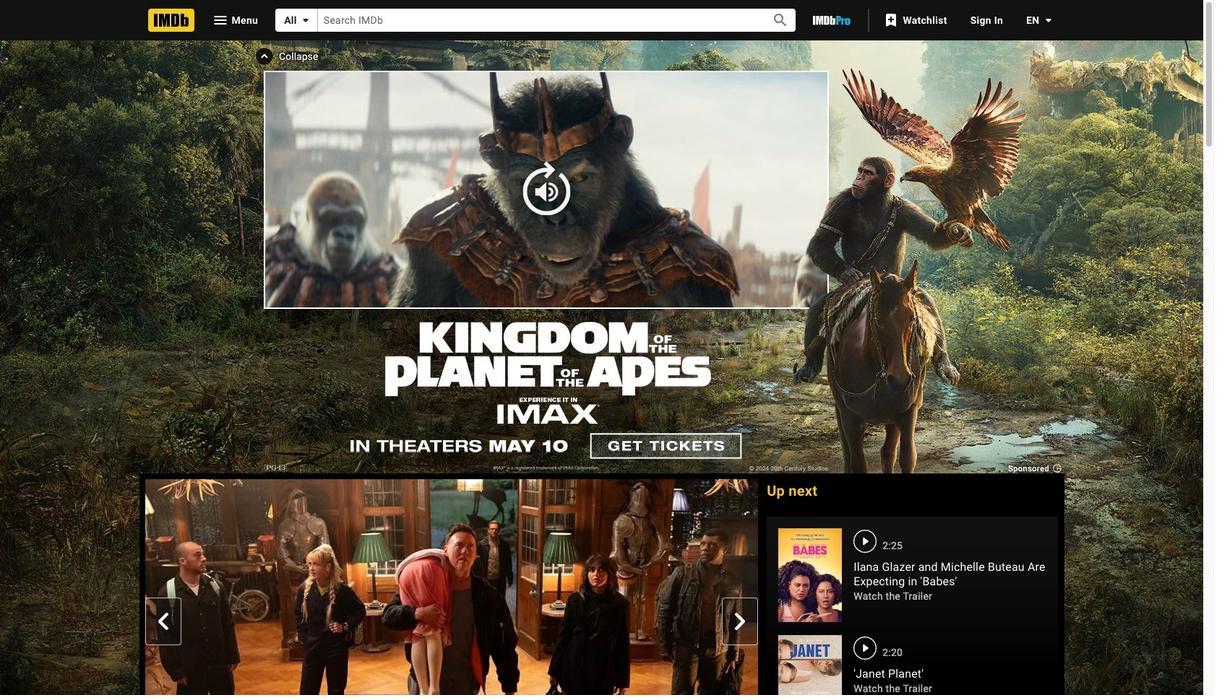Task type: locate. For each thing, give the bounding box(es) containing it.
None search field
[[275, 9, 796, 32]]

group
[[145, 480, 758, 696]]

1 horizontal spatial arrow drop down image
[[1040, 12, 1057, 29]]

'abigail' image
[[145, 480, 758, 696]]

0 horizontal spatial arrow drop down image
[[297, 12, 314, 29]]

2 arrow drop down image from the left
[[1040, 12, 1057, 29]]

1 arrow drop down image from the left
[[297, 12, 314, 29]]

arrow drop down image
[[297, 12, 314, 29], [1040, 12, 1057, 29]]

None field
[[318, 9, 755, 32]]



Task type: describe. For each thing, give the bounding box(es) containing it.
babes image
[[778, 529, 842, 623]]

Search IMDb text field
[[318, 9, 755, 32]]

submit search image
[[772, 12, 789, 29]]

janet planet image
[[778, 636, 842, 696]]

chevron left inline image
[[154, 614, 172, 631]]

watchlist image
[[883, 12, 900, 29]]

chevron right inline image
[[731, 614, 749, 631]]

menu image
[[211, 12, 229, 29]]



Task type: vqa. For each thing, say whether or not it's contained in the screenshot.
search box
yes



